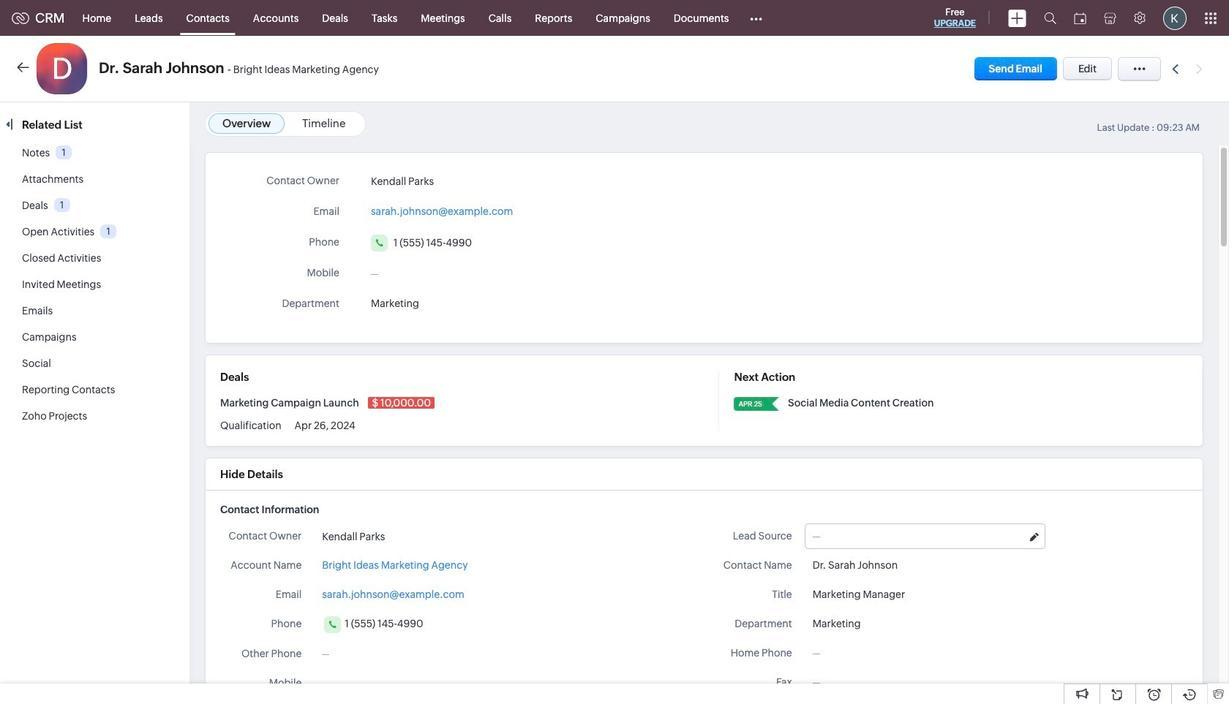 Task type: vqa. For each thing, say whether or not it's contained in the screenshot.
SIGNALS icon
no



Task type: locate. For each thing, give the bounding box(es) containing it.
profile element
[[1154, 0, 1195, 35]]

calendar image
[[1074, 12, 1086, 24]]

logo image
[[12, 12, 29, 24]]



Task type: describe. For each thing, give the bounding box(es) containing it.
search element
[[1035, 0, 1065, 36]]

previous record image
[[1172, 64, 1179, 74]]

next record image
[[1196, 64, 1206, 74]]

create menu element
[[999, 0, 1035, 35]]

profile image
[[1163, 6, 1187, 30]]

search image
[[1044, 12, 1056, 24]]

Other Modules field
[[741, 6, 772, 30]]

create menu image
[[1008, 9, 1026, 27]]



